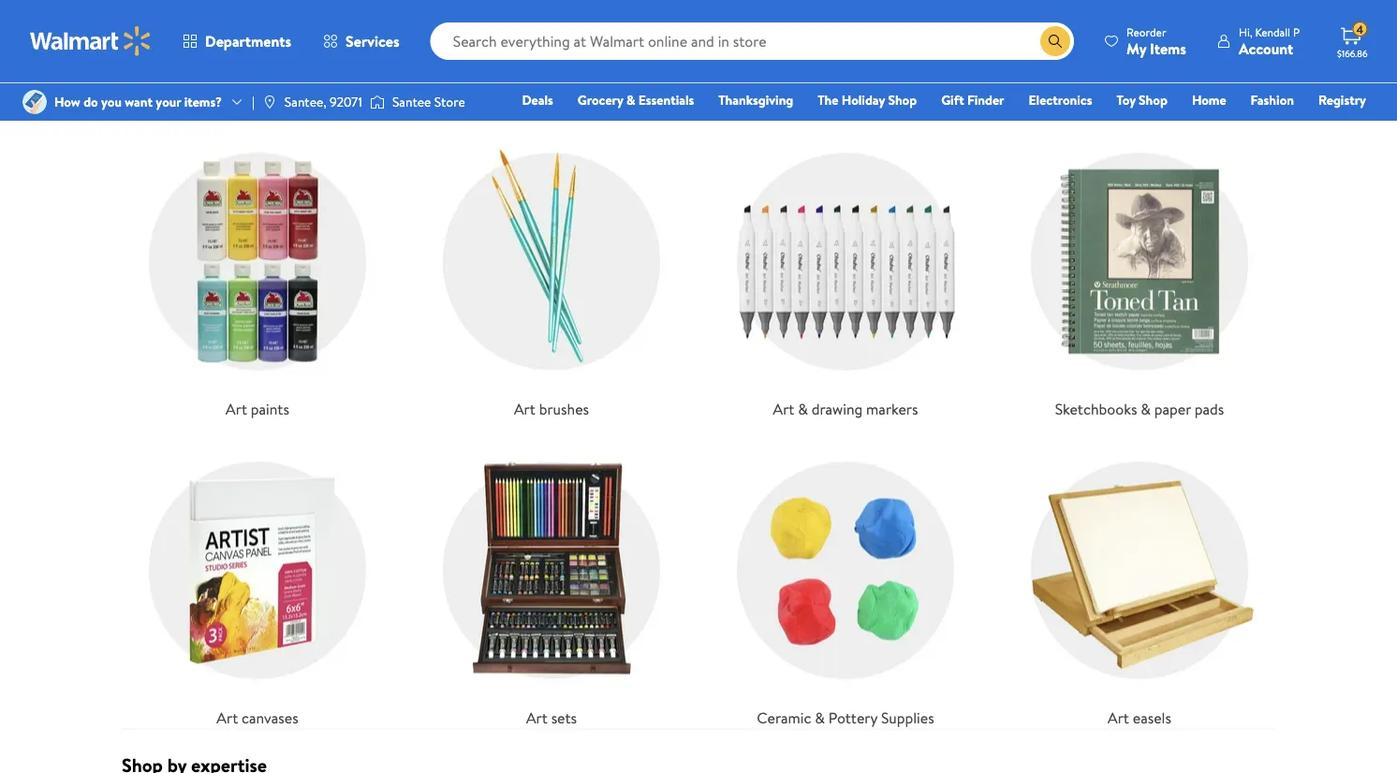 Task type: describe. For each thing, give the bounding box(es) containing it.
how do you want your items?
[[54, 93, 222, 111]]

electronics
[[1029, 91, 1093, 109]]

gift
[[942, 91, 965, 109]]

fashion
[[1251, 91, 1295, 109]]

sketchbooks & paper pads link
[[1004, 126, 1276, 420]]

holiday
[[842, 91, 885, 109]]

reorder
[[1127, 24, 1167, 40]]

less
[[1255, 92, 1276, 111]]

registry link
[[1311, 90, 1375, 110]]

sets
[[551, 708, 577, 728]]

p
[[1294, 24, 1300, 40]]

home link
[[1184, 90, 1235, 110]]

store
[[435, 93, 465, 111]]

departments button
[[167, 19, 307, 64]]

art sets link
[[416, 435, 688, 729]]

fashion link
[[1243, 90, 1303, 110]]

want
[[125, 93, 153, 111]]

art easels link
[[1004, 435, 1276, 729]]

& for art
[[798, 399, 808, 419]]

items?
[[184, 93, 222, 111]]

santee, 92071
[[285, 93, 362, 111]]

Search search field
[[431, 22, 1075, 60]]

essentials
[[639, 91, 694, 109]]

brushes
[[539, 399, 589, 419]]

ceramic
[[757, 708, 812, 728]]

walmart+
[[1311, 117, 1367, 135]]

|
[[252, 93, 255, 111]]

departments
[[205, 31, 291, 52]]

art for art paints
[[226, 399, 247, 419]]

you
[[101, 93, 122, 111]]

paper
[[1155, 399, 1192, 419]]

sketchbooks & paper pads
[[1056, 399, 1225, 419]]

see less button
[[1231, 92, 1276, 111]]

deals link
[[514, 90, 562, 110]]

category
[[191, 86, 264, 112]]

shipping for 2-day shipping
[[736, 6, 776, 22]]

1-
[[1091, 27, 1099, 43]]

registry one debit
[[1223, 91, 1367, 135]]

art & drawing markers
[[773, 399, 919, 419]]

toy shop
[[1117, 91, 1168, 109]]

drawing
[[812, 399, 863, 419]]

day for 2-
[[717, 6, 733, 22]]

art for art easels
[[1108, 708, 1130, 728]]

delivery
[[365, 30, 406, 46]]

grocery & essentials link
[[569, 90, 703, 110]]

thanksgiving link
[[710, 90, 802, 110]]

art for art brushes
[[514, 399, 536, 419]]

Walmart Site-Wide search field
[[431, 22, 1075, 60]]

& for ceramic
[[815, 708, 825, 728]]

by
[[167, 86, 187, 112]]

list containing art paints
[[111, 111, 1287, 729]]

markers
[[867, 399, 919, 419]]

1 product group from the left
[[126, 0, 292, 57]]

paints
[[251, 399, 289, 419]]

grocery & essentials
[[578, 91, 694, 109]]

2 product group from the left
[[510, 0, 676, 57]]

pads
[[1195, 399, 1225, 419]]

day for 1-
[[1099, 27, 1116, 43]]

one debit link
[[1215, 116, 1295, 136]]

sketchbooks
[[1056, 399, 1138, 419]]

canvases
[[242, 708, 299, 728]]

hi, kendall p account
[[1239, 24, 1300, 59]]

art for art canvases
[[217, 708, 238, 728]]



Task type: locate. For each thing, give the bounding box(es) containing it.
& inside art & drawing markers link
[[798, 399, 808, 419]]

the holiday shop link
[[810, 90, 926, 110]]

art left "brushes"
[[514, 399, 536, 419]]

& left paper at the bottom right of page
[[1141, 399, 1151, 419]]

reorder my items
[[1127, 24, 1187, 59]]

day up search search field
[[717, 6, 733, 22]]

toy shop link
[[1109, 90, 1177, 110]]

santee,
[[285, 93, 327, 111]]

supplies
[[882, 708, 935, 728]]

0 horizontal spatial day
[[717, 6, 733, 22]]

see less
[[1231, 92, 1276, 111]]

list
[[111, 111, 1287, 729]]

92071
[[330, 93, 362, 111]]

do
[[84, 93, 98, 111]]

art for art sets
[[526, 708, 548, 728]]

0 vertical spatial shipping
[[736, 6, 776, 22]]

my
[[1127, 38, 1147, 59]]

 image for santee, 92071
[[262, 95, 277, 110]]

art paints
[[226, 399, 289, 419]]

art left sets
[[526, 708, 548, 728]]

walmart+ link
[[1303, 116, 1375, 136]]

0 vertical spatial day
[[717, 6, 733, 22]]

shop right holiday
[[889, 91, 917, 109]]

one
[[1223, 117, 1251, 135]]

1 vertical spatial shipping
[[1118, 27, 1159, 43]]

1-day shipping
[[1091, 27, 1159, 43]]

0 horizontal spatial product group
[[126, 0, 292, 57]]

2 horizontal spatial  image
[[370, 93, 385, 111]]

 image right "|"
[[262, 95, 277, 110]]

& for sketchbooks
[[1141, 399, 1151, 419]]

art & drawing markers link
[[710, 126, 982, 420]]

day
[[717, 6, 733, 22], [1099, 27, 1116, 43]]

4
[[1357, 21, 1364, 37]]

 image for how do you want your items?
[[22, 90, 47, 114]]

art brushes link
[[416, 126, 688, 420]]

art left paints
[[226, 399, 247, 419]]

art brushes
[[514, 399, 589, 419]]

product group up shop by category
[[126, 0, 292, 57]]

toy
[[1117, 91, 1136, 109]]

1 horizontal spatial product group
[[510, 0, 676, 57]]

search icon image
[[1048, 34, 1063, 49]]

the holiday shop
[[818, 91, 917, 109]]

shop right you at the left of page
[[122, 86, 163, 112]]

the
[[818, 91, 839, 109]]

product group
[[126, 0, 292, 57], [510, 0, 676, 57], [895, 0, 1061, 57]]

2 horizontal spatial product group
[[895, 0, 1061, 57]]

registry
[[1319, 91, 1367, 109]]

pottery
[[829, 708, 878, 728]]

2-
[[706, 6, 717, 22]]

hi,
[[1239, 24, 1253, 40]]

art paints link
[[122, 126, 393, 420]]

how
[[54, 93, 80, 111]]

grocery
[[578, 91, 624, 109]]

2-day shipping
[[706, 6, 776, 22]]

art canvases link
[[122, 435, 393, 729]]

deals
[[522, 91, 554, 109]]

services
[[346, 31, 400, 52]]

account
[[1239, 38, 1294, 59]]

kendall
[[1256, 24, 1291, 40]]

walmart image
[[30, 26, 152, 56]]

1 horizontal spatial shop
[[889, 91, 917, 109]]

product group up grocery
[[510, 0, 676, 57]]

debit
[[1255, 117, 1287, 135]]

& inside sketchbooks & paper pads "link"
[[1141, 399, 1151, 419]]

home
[[1193, 91, 1227, 109]]

1 horizontal spatial day
[[1099, 27, 1116, 43]]

1 horizontal spatial shipping
[[1118, 27, 1159, 43]]

 image left how
[[22, 90, 47, 114]]

shipping
[[736, 6, 776, 22], [1118, 27, 1159, 43]]

santee
[[392, 93, 431, 111]]

art sets
[[526, 708, 577, 728]]

ceramic & pottery supplies link
[[710, 435, 982, 729]]

pickup
[[322, 30, 354, 46]]

& inside grocery & essentials "link"
[[627, 91, 636, 109]]

& left pottery
[[815, 708, 825, 728]]

art canvases
[[217, 708, 299, 728]]

day left my
[[1099, 27, 1116, 43]]

art
[[226, 399, 247, 419], [514, 399, 536, 419], [773, 399, 795, 419], [217, 708, 238, 728], [526, 708, 548, 728], [1108, 708, 1130, 728]]

&
[[627, 91, 636, 109], [798, 399, 808, 419], [1141, 399, 1151, 419], [815, 708, 825, 728]]

3 product group from the left
[[895, 0, 1061, 57]]

art left easels at the right
[[1108, 708, 1130, 728]]

1 vertical spatial day
[[1099, 27, 1116, 43]]

items
[[1151, 38, 1187, 59]]

services button
[[307, 19, 416, 64]]

shop
[[122, 86, 163, 112], [889, 91, 917, 109], [1139, 91, 1168, 109]]

art for art & drawing markers
[[773, 399, 795, 419]]

finder
[[968, 91, 1005, 109]]

art left canvases
[[217, 708, 238, 728]]

$166.86
[[1338, 47, 1368, 59]]

 image right '92071'
[[370, 93, 385, 111]]

 image for santee store
[[370, 93, 385, 111]]

santee store
[[392, 93, 465, 111]]

& left drawing
[[798, 399, 808, 419]]

your
[[156, 93, 181, 111]]

0 horizontal spatial shop
[[122, 86, 163, 112]]

& inside ceramic & pottery supplies link
[[815, 708, 825, 728]]

shipping for 1-day shipping
[[1118, 27, 1159, 43]]

gift finder
[[942, 91, 1005, 109]]

shop right toy
[[1139, 91, 1168, 109]]

art easels
[[1108, 708, 1172, 728]]

0 horizontal spatial shipping
[[736, 6, 776, 22]]

ceramic & pottery supplies
[[757, 708, 935, 728]]

0 horizontal spatial  image
[[22, 90, 47, 114]]

art left drawing
[[773, 399, 795, 419]]

2 horizontal spatial shop
[[1139, 91, 1168, 109]]

product group up gift finder link
[[895, 0, 1061, 57]]

art inside "link"
[[526, 708, 548, 728]]

electronics link
[[1021, 90, 1101, 110]]

 image
[[22, 90, 47, 114], [370, 93, 385, 111], [262, 95, 277, 110]]

thanksgiving
[[719, 91, 794, 109]]

easels
[[1133, 708, 1172, 728]]

gift finder link
[[933, 90, 1013, 110]]

& for grocery
[[627, 91, 636, 109]]

& right grocery
[[627, 91, 636, 109]]

see
[[1231, 92, 1252, 111]]

1 horizontal spatial  image
[[262, 95, 277, 110]]

shop by category
[[122, 86, 264, 112]]



Task type: vqa. For each thing, say whether or not it's contained in the screenshot.
The
yes



